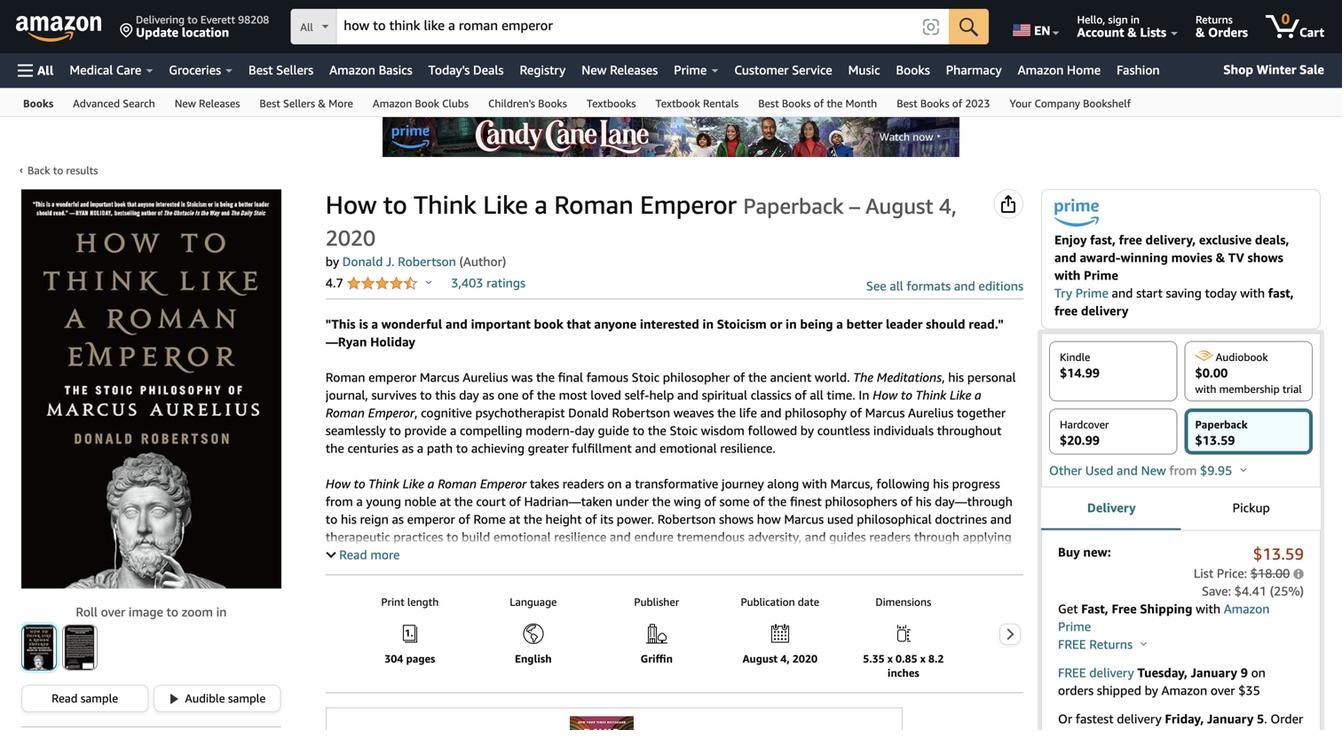 Task type: locate. For each thing, give the bounding box(es) containing it.
best for best books of 2023
[[897, 97, 918, 110]]

like down his
[[950, 388, 972, 403]]

new releases link up textbooks link
[[574, 58, 666, 83]]

0 vertical spatial all
[[890, 279, 904, 293]]

free for free returns
[[1059, 637, 1087, 652]]

0 vertical spatial robertson
[[398, 254, 456, 269]]

amazon down basics
[[373, 97, 412, 110]]

that
[[567, 317, 591, 332]]

language
[[510, 596, 557, 609]]

paperback
[[744, 193, 844, 219], [1196, 419, 1248, 431]]

1 x from the left
[[888, 653, 893, 666]]

sellers inside best sellers & more "link"
[[283, 97, 315, 110]]

0 vertical spatial emperor
[[640, 190, 737, 220]]

1 horizontal spatial 4,
[[939, 193, 957, 219]]

best for best sellers
[[249, 63, 273, 77]]

& left orders
[[1196, 25, 1205, 40]]

1 horizontal spatial releases
[[610, 63, 658, 77]]

free up orders
[[1059, 666, 1087, 681]]

1 vertical spatial like
[[950, 388, 972, 403]]

over left $35
[[1211, 684, 1236, 698]]

2 vertical spatial by
[[1145, 684, 1159, 698]]

modern-
[[526, 424, 575, 438]]

& inside enjoy fast, free delivery, exclusive deals, and award-winning movies & tv shows with prime try prime and start saving today with
[[1216, 250, 1226, 265]]

robertson right j.
[[398, 254, 456, 269]]

. order within
[[1059, 712, 1304, 731]]

books down registry link
[[538, 97, 567, 110]]

as down provide
[[402, 441, 414, 456]]

best inside best books of 2023 link
[[897, 97, 918, 110]]

deals,
[[1256, 232, 1290, 247]]

how down centuries
[[326, 477, 351, 492]]

new releases up textbooks link
[[582, 63, 658, 77]]

prime up textbook rentals link on the top
[[674, 63, 707, 77]]

returns up shop
[[1196, 13, 1233, 26]]

and down 3,403
[[446, 317, 468, 332]]

1 free from the top
[[1059, 637, 1087, 652]]

and inside , his personal journal, survives to this day as one of the most loved self-help and spiritual classics of all time. in
[[678, 388, 699, 403]]

tab list
[[1042, 486, 1321, 532]]

new down groceries
[[175, 97, 196, 110]]

1 horizontal spatial books link
[[889, 58, 938, 83]]

new releases
[[582, 63, 658, 77], [175, 97, 240, 110]]

0 horizontal spatial think
[[369, 477, 399, 492]]

free returns
[[1059, 637, 1136, 652]]

of down ancient on the bottom right of the page
[[795, 388, 807, 403]]

1 horizontal spatial by
[[801, 424, 814, 438]]

by down free delivery tuesday, january 9
[[1145, 684, 1159, 698]]

0 horizontal spatial returns
[[1090, 637, 1133, 652]]

returns up free delivery 'link'
[[1090, 637, 1133, 652]]

fulfillment
[[572, 441, 632, 456]]

& left more
[[318, 97, 326, 110]]

1 vertical spatial think
[[916, 388, 947, 403]]

3,403 ratings
[[451, 276, 526, 290]]

award-
[[1080, 250, 1121, 265]]

amazon image
[[16, 16, 102, 43]]

like up (author)
[[483, 190, 528, 220]]

books down customer service link
[[782, 97, 811, 110]]

2020 inside "list"
[[793, 653, 818, 666]]

4, up see all formats and editions link in the top of the page
[[939, 193, 957, 219]]

paperback inside paperback – august 4, 2020
[[744, 193, 844, 219]]

0 horizontal spatial emperor
[[368, 406, 415, 420]]

customer service link
[[727, 58, 841, 83]]

watch the new amazon original movie candy cane lane with prime now on prime video. image
[[383, 117, 960, 157]]

1 horizontal spatial popover image
[[1141, 642, 1147, 646]]

by
[[326, 254, 339, 269], [801, 424, 814, 438], [1145, 684, 1159, 698]]

0 horizontal spatial paperback
[[744, 193, 844, 219]]

textbook rentals
[[656, 97, 739, 110]]

0 horizontal spatial $13.59
[[1196, 433, 1236, 448]]

1 vertical spatial paperback
[[1196, 419, 1248, 431]]

aurelius up one
[[463, 370, 508, 385]]

all down amazon image
[[37, 63, 54, 78]]

1 horizontal spatial all
[[890, 279, 904, 293]]

1 vertical spatial how to think like a roman emperor
[[326, 388, 982, 420]]

1 vertical spatial emperor
[[368, 406, 415, 420]]

pickup link
[[1182, 486, 1321, 532]]

amazon basics link
[[322, 58, 421, 83]]

1 horizontal spatial free
[[1119, 232, 1143, 247]]

sellers for best sellers & more
[[283, 97, 315, 110]]

free inside 'button'
[[1059, 637, 1087, 652]]

1 vertical spatial releases
[[199, 97, 240, 110]]

prime link
[[666, 58, 727, 83]]

was
[[512, 370, 533, 385]]

delivery
[[1088, 501, 1136, 515]]

how to think like a roman emperor up (author)
[[326, 190, 744, 220]]

marcus up individuals
[[865, 406, 905, 420]]

& left the lists
[[1128, 25, 1137, 40]]

january left 5
[[1208, 712, 1254, 727]]

1 horizontal spatial donald
[[568, 406, 609, 420]]

best inside best books of the month link
[[759, 97, 779, 110]]

delivery
[[1082, 304, 1129, 318], [1090, 666, 1135, 681], [1117, 712, 1162, 727]]

0 vertical spatial popover image
[[426, 280, 432, 285]]

returns inside returns & orders
[[1196, 13, 1233, 26]]

january left "9"
[[1191, 666, 1238, 681]]

sample inside button
[[81, 692, 118, 706]]

free down get
[[1059, 637, 1087, 652]]

think down centuries
[[369, 477, 399, 492]]

to inside how to think like a roman emperor
[[901, 388, 913, 403]]

the
[[854, 370, 874, 385]]

all inside "search box"
[[300, 21, 313, 33]]

donald down most
[[568, 406, 609, 420]]

1 horizontal spatial stoic
[[670, 424, 698, 438]]

paperback down membership
[[1196, 419, 1248, 431]]

0 horizontal spatial as
[[402, 441, 414, 456]]

amazon inside on orders shipped by amazon over $35
[[1162, 684, 1208, 698]]

amazon for amazon prime
[[1224, 602, 1270, 617]]

1 horizontal spatial over
[[1211, 684, 1236, 698]]

2 vertical spatial popover image
[[1141, 642, 1147, 646]]

new releases link down groceries link
[[165, 89, 250, 116]]

1 horizontal spatial day
[[575, 424, 595, 438]]

and inside "this is a wonderful and important book that anyone interested in stoicism or in being a better leader should read." ―ryan holiday
[[446, 317, 468, 332]]

0 vertical spatial books link
[[889, 58, 938, 83]]

prime inside amazon prime
[[1059, 620, 1091, 634]]

1 vertical spatial new releases link
[[165, 89, 250, 116]]

1 vertical spatial january
[[1208, 712, 1254, 727]]

see
[[867, 279, 887, 293]]

weaves
[[674, 406, 714, 420]]

free up winning
[[1119, 232, 1143, 247]]

$14.99
[[1060, 366, 1100, 380]]

extender expand image
[[326, 549, 336, 559]]

None submit
[[949, 9, 989, 44], [22, 626, 56, 670], [63, 626, 97, 670], [949, 9, 989, 44], [22, 626, 56, 670], [63, 626, 97, 670]]

new releases down groceries link
[[175, 97, 240, 110]]

2 vertical spatial think
[[369, 477, 399, 492]]

buy
[[1059, 545, 1081, 560]]

1 horizontal spatial new
[[582, 63, 607, 77]]

emperor
[[369, 370, 417, 385]]

and up weaves
[[678, 388, 699, 403]]

0 horizontal spatial ,
[[415, 406, 418, 420]]

sample right audible
[[228, 692, 266, 706]]

free inside fast, free delivery
[[1055, 304, 1078, 318]]

donald up 4.7 'button'
[[343, 254, 383, 269]]

publisher
[[634, 596, 679, 609]]

shipped
[[1097, 684, 1142, 698]]

1 horizontal spatial new releases link
[[574, 58, 666, 83]]

all inside , his personal journal, survives to this day as one of the most loved self-help and spiritual classics of all time. in
[[810, 388, 824, 403]]

1 horizontal spatial x
[[921, 653, 926, 666]]

by inside on orders shipped by amazon over $35
[[1145, 684, 1159, 698]]

by up '4.7'
[[326, 254, 339, 269]]

read."
[[969, 317, 1004, 332]]

1 horizontal spatial emperor
[[480, 477, 527, 492]]

of down was
[[522, 388, 534, 403]]

dimensions
[[876, 596, 932, 609]]

more
[[329, 97, 353, 110]]

0 horizontal spatial 4,
[[781, 653, 790, 666]]

all up philosophy
[[810, 388, 824, 403]]

the down seamlessly
[[326, 441, 344, 456]]

how up donald j. robertson link
[[326, 190, 377, 220]]

how right the in
[[873, 388, 898, 403]]

all up the best sellers
[[300, 21, 313, 33]]

amazon inside "link"
[[330, 63, 376, 77]]

emperor down survives
[[368, 406, 415, 420]]

2 free from the top
[[1059, 666, 1087, 681]]

august down publication
[[743, 653, 778, 666]]

anyone
[[594, 317, 637, 332]]

over right roll
[[101, 605, 125, 620]]

to down centuries
[[354, 477, 365, 492]]

and down classics
[[761, 406, 782, 420]]

5.35
[[863, 653, 885, 666]]

1 vertical spatial sellers
[[283, 97, 315, 110]]

of down the in
[[850, 406, 862, 420]]

like down provide
[[403, 477, 424, 492]]

books link
[[889, 58, 938, 83], [13, 89, 63, 116]]

1 vertical spatial stoic
[[670, 424, 698, 438]]

textbook rentals link
[[646, 89, 749, 116]]

as left one
[[483, 388, 494, 403]]

by down philosophy
[[801, 424, 814, 438]]

1 vertical spatial fast,
[[1269, 286, 1294, 300]]

day right this
[[459, 388, 479, 403]]

0 horizontal spatial new
[[175, 97, 196, 110]]

, cognitive psychotherapist donald robertson weaves the life and philosophy of marcus aurelius together seamlessly to provide a compelling modern-day guide to the stoic wisdom followed by countless individuals throughout the centuries as a path to achieving greater fulfillment and emotional resilience.
[[326, 406, 1006, 456]]

hello, sign in
[[1078, 13, 1140, 26]]

1 horizontal spatial $13.59
[[1254, 545, 1305, 564]]

0 horizontal spatial august
[[743, 653, 778, 666]]

of up spiritual
[[733, 370, 745, 385]]

0 horizontal spatial aurelius
[[463, 370, 508, 385]]

with down save:
[[1196, 602, 1221, 617]]

the left month
[[827, 97, 843, 110]]

popover image
[[426, 280, 432, 285], [1241, 468, 1247, 472], [1141, 642, 1147, 646]]

books left 2023
[[921, 97, 950, 110]]

as
[[483, 388, 494, 403], [402, 441, 414, 456]]

0 horizontal spatial like
[[403, 477, 424, 492]]

0 vertical spatial returns
[[1196, 13, 1233, 26]]

1 horizontal spatial paperback
[[1196, 419, 1248, 431]]

read more button
[[326, 548, 400, 563]]

paperback for $13.59
[[1196, 419, 1248, 431]]

amazon prime
[[1059, 602, 1270, 634]]

by inside , cognitive psychotherapist donald robertson weaves the life and philosophy of marcus aurelius together seamlessly to provide a compelling modern-day guide to the stoic wisdom followed by countless individuals throughout the centuries as a path to achieving greater fulfillment and emotional resilience.
[[801, 424, 814, 438]]

emperor down the achieving
[[480, 477, 527, 492]]

0 vertical spatial all
[[300, 21, 313, 33]]

sellers down the best sellers link on the top left of the page
[[283, 97, 315, 110]]

achieving
[[471, 441, 525, 456]]

$4.41
[[1235, 584, 1267, 599]]

2 horizontal spatial emperor
[[640, 190, 737, 220]]

1 horizontal spatial like
[[483, 190, 528, 220]]

prime down get
[[1059, 620, 1091, 634]]

the up emotional
[[648, 424, 667, 438]]

aurelius up individuals
[[909, 406, 954, 420]]

new up textbooks link
[[582, 63, 607, 77]]

book
[[415, 97, 440, 110]]

best for best books of the month
[[759, 97, 779, 110]]

books for best books of 2023
[[921, 97, 950, 110]]

2023
[[966, 97, 991, 110]]

robertson inside , cognitive psychotherapist donald robertson weaves the life and philosophy of marcus aurelius together seamlessly to provide a compelling modern-day guide to the stoic wisdom followed by countless individuals throughout the centuries as a path to achieving greater fulfillment and emotional resilience.
[[612, 406, 671, 420]]

august 4, 2020
[[743, 653, 818, 666]]

audible
[[185, 692, 225, 706]]

or
[[770, 317, 783, 332]]

emperor down watch the new amazon original movie candy cane lane with prime now on prime video. image
[[640, 190, 737, 220]]

x right 5.35
[[888, 653, 893, 666]]

, for cognitive
[[415, 406, 418, 420]]

, for his
[[942, 370, 945, 385]]

list
[[361, 588, 1323, 681]]

shows
[[1248, 250, 1284, 265]]

print
[[381, 596, 405, 609]]

with down $0.00
[[1196, 383, 1217, 395]]

free down "try"
[[1055, 304, 1078, 318]]

over inside on orders shipped by amazon over $35
[[1211, 684, 1236, 698]]

deals
[[473, 63, 504, 77]]

0 vertical spatial by
[[326, 254, 339, 269]]

, inside , his personal journal, survives to this day as one of the most loved self-help and spiritual classics of all time. in
[[942, 370, 945, 385]]

, his personal journal, survives to this day as one of the most loved self-help and spiritual classics of all time. in
[[326, 370, 1016, 403]]

2 horizontal spatial popover image
[[1241, 468, 1247, 472]]

philosophy
[[785, 406, 847, 420]]

delivery down shipped
[[1117, 712, 1162, 727]]

amazon home link
[[1010, 58, 1109, 83]]

delivery link
[[1042, 486, 1182, 532]]

all right see
[[890, 279, 904, 293]]

see all formats and editions link
[[867, 279, 1024, 293]]

2 horizontal spatial new
[[1142, 463, 1167, 478]]

delivery for fastest
[[1117, 712, 1162, 727]]

fast, up award-
[[1091, 232, 1116, 247]]

0 vertical spatial new
[[582, 63, 607, 77]]

0 vertical spatial stoic
[[632, 370, 660, 385]]

day up fulfillment
[[575, 424, 595, 438]]

prime inside navigation navigation
[[674, 63, 707, 77]]

1 horizontal spatial read
[[339, 548, 367, 563]]

0 horizontal spatial donald
[[343, 254, 383, 269]]

Audible sample submit
[[155, 686, 280, 712]]

0 vertical spatial delivery
[[1082, 304, 1129, 318]]

304 pages
[[385, 653, 435, 666]]

1 vertical spatial 2020
[[793, 653, 818, 666]]

popover image down the 'by donald j. robertson (author)'
[[426, 280, 432, 285]]

releases
[[610, 63, 658, 77], [199, 97, 240, 110]]

read
[[339, 548, 367, 563], [52, 692, 78, 706]]

1 vertical spatial ,
[[415, 406, 418, 420]]

0 vertical spatial how to think like a roman emperor
[[326, 190, 744, 220]]

in inside navigation navigation
[[1131, 13, 1140, 26]]

2 vertical spatial delivery
[[1117, 712, 1162, 727]]

august inside paperback – august 4, 2020
[[866, 193, 934, 219]]

0 horizontal spatial new releases link
[[165, 89, 250, 116]]

1 vertical spatial aurelius
[[909, 406, 954, 420]]

0 vertical spatial $13.59
[[1196, 433, 1236, 448]]

1 vertical spatial free
[[1055, 304, 1078, 318]]

registry link
[[512, 58, 574, 83]]

in right sign on the right top
[[1131, 13, 1140, 26]]

think
[[414, 190, 477, 220], [916, 388, 947, 403], [369, 477, 399, 492]]

& left tv
[[1216, 250, 1226, 265]]

1 vertical spatial new releases
[[175, 97, 240, 110]]

0 vertical spatial august
[[866, 193, 934, 219]]

amazon inside amazon prime
[[1224, 602, 1270, 617]]

and left start
[[1112, 286, 1134, 300]]

with right today
[[1241, 286, 1266, 300]]

1 sample from the left
[[81, 692, 118, 706]]

2 x from the left
[[921, 653, 926, 666]]

orders
[[1059, 684, 1094, 698]]

kindle
[[1060, 351, 1091, 363]]

best inside the best sellers link
[[249, 63, 273, 77]]

0 vertical spatial sellers
[[276, 63, 314, 77]]

delivering
[[136, 13, 185, 26]]

amazon prime logo image
[[1055, 199, 1099, 231]]

lists
[[1141, 25, 1167, 40]]

free for free delivery tuesday, january 9
[[1059, 666, 1087, 681]]

to right back
[[53, 164, 63, 177]]

Search Amazon text field
[[337, 10, 914, 44]]

$35
[[1239, 684, 1261, 698]]

paperback – august 4, 2020
[[326, 193, 957, 251]]

0 vertical spatial ,
[[942, 370, 945, 385]]

1 vertical spatial free
[[1059, 666, 1087, 681]]

0
[[1282, 10, 1290, 27]]

emotional
[[660, 441, 717, 456]]

and left emotional
[[635, 441, 657, 456]]

sellers
[[276, 63, 314, 77], [283, 97, 315, 110]]

with inside $0.00 with membership trial
[[1196, 383, 1217, 395]]

music
[[849, 63, 881, 77]]

stoic up 'self-'
[[632, 370, 660, 385]]

0 vertical spatial think
[[414, 190, 477, 220]]

sellers inside the best sellers link
[[276, 63, 314, 77]]

best sellers
[[249, 63, 314, 77]]

2 sample from the left
[[228, 692, 266, 706]]

best inside best sellers & more "link"
[[260, 97, 281, 110]]

hardcover
[[1060, 419, 1110, 431]]

next image
[[1006, 628, 1015, 642]]

0 vertical spatial new releases
[[582, 63, 658, 77]]

to right guide
[[633, 424, 645, 438]]

used
[[1086, 463, 1114, 478]]

1 vertical spatial read
[[52, 692, 78, 706]]

, inside , cognitive psychotherapist donald robertson weaves the life and philosophy of marcus aurelius together seamlessly to provide a compelling modern-day guide to the stoic wisdom followed by countless individuals throughout the centuries as a path to achieving greater fulfillment and emotional resilience.
[[415, 406, 418, 420]]

0 horizontal spatial releases
[[199, 97, 240, 110]]

philosopher
[[663, 370, 730, 385]]

1 horizontal spatial august
[[866, 193, 934, 219]]

back to results link
[[28, 164, 98, 177]]

holiday
[[370, 335, 415, 349]]

greater
[[528, 441, 569, 456]]

0 horizontal spatial day
[[459, 388, 479, 403]]

0 vertical spatial free
[[1119, 232, 1143, 247]]

0 horizontal spatial sample
[[81, 692, 118, 706]]

2 vertical spatial emperor
[[480, 477, 527, 492]]

4, down publication date
[[781, 653, 790, 666]]

august
[[866, 193, 934, 219], [743, 653, 778, 666]]

1 vertical spatial books link
[[13, 89, 63, 116]]

2 horizontal spatial like
[[950, 388, 972, 403]]

account & lists
[[1078, 25, 1167, 40]]

marcus up this
[[420, 370, 460, 385]]

to down "meditations"
[[901, 388, 913, 403]]

bookshelf
[[1083, 97, 1131, 110]]

books for children's books
[[538, 97, 567, 110]]

& inside returns & orders
[[1196, 25, 1205, 40]]

and right 'used' on the bottom right of page
[[1117, 463, 1138, 478]]

read inside button
[[52, 692, 78, 706]]

2020 up '4.7'
[[326, 225, 376, 251]]

0 horizontal spatial free
[[1055, 304, 1078, 318]]

delivery inside fast, free delivery
[[1082, 304, 1129, 318]]

think up the 'by donald j. robertson (author)'
[[414, 190, 477, 220]]

read for read sample
[[52, 692, 78, 706]]

popover image inside 4.7 'button'
[[426, 280, 432, 285]]

0 vertical spatial releases
[[610, 63, 658, 77]]



Task type: describe. For each thing, give the bounding box(es) containing it.
aurelius inside , cognitive psychotherapist donald robertson weaves the life and philosophy of marcus aurelius together seamlessly to provide a compelling modern-day guide to the stoic wisdom followed by countless individuals throughout the centuries as a path to achieving greater fulfillment and emotional resilience.
[[909, 406, 954, 420]]

save:
[[1202, 584, 1232, 599]]

customer
[[735, 63, 789, 77]]

returns inside 'button'
[[1090, 637, 1133, 652]]

spiritual
[[702, 388, 748, 403]]

paperback for –
[[744, 193, 844, 219]]

audible logo image
[[1196, 350, 1214, 362]]

8.2
[[929, 653, 944, 666]]

2 how to think like a roman emperor from the top
[[326, 388, 982, 420]]

4, inside paperback – august 4, 2020
[[939, 193, 957, 219]]

3,403
[[451, 276, 484, 290]]

best sellers & more
[[260, 97, 353, 110]]

kindle $14.99
[[1060, 351, 1100, 380]]

0 vertical spatial january
[[1191, 666, 1238, 681]]

books up best books of 2023 link
[[897, 63, 930, 77]]

& inside "link"
[[318, 97, 326, 110]]

ancient
[[770, 370, 812, 385]]

2 horizontal spatial think
[[916, 388, 947, 403]]

fast,
[[1082, 602, 1109, 617]]

best books of the month link
[[749, 89, 887, 116]]

sample for read sample
[[81, 692, 118, 706]]

1 horizontal spatial think
[[414, 190, 477, 220]]

best books of the month
[[759, 97, 878, 110]]

9
[[1241, 666, 1248, 681]]

0 horizontal spatial stoic
[[632, 370, 660, 385]]

shop
[[1224, 62, 1254, 77]]

prime right "try"
[[1076, 286, 1109, 300]]

1 vertical spatial delivery
[[1090, 666, 1135, 681]]

0 horizontal spatial by
[[326, 254, 339, 269]]

membership
[[1220, 383, 1280, 395]]

interested
[[640, 317, 700, 332]]

0 horizontal spatial robertson
[[398, 254, 456, 269]]

his
[[949, 370, 964, 385]]

donald inside , cognitive psychotherapist donald robertson weaves the life and philosophy of marcus aurelius together seamlessly to provide a compelling modern-day guide to the stoic wisdom followed by countless individuals throughout the centuries as a path to achieving greater fulfillment and emotional resilience.
[[568, 406, 609, 420]]

to up donald j. robertson link
[[383, 190, 407, 220]]

children's books link
[[479, 89, 577, 116]]

2020 inside paperback – august 4, 2020
[[326, 225, 376, 251]]

en link
[[1003, 4, 1068, 49]]

see all formats and editions
[[867, 279, 1024, 293]]

read sample
[[52, 692, 118, 706]]

books for best books of the month
[[782, 97, 811, 110]]

book
[[534, 317, 564, 332]]

editions
[[979, 279, 1024, 293]]

date
[[798, 596, 820, 609]]

amazon prime link
[[1059, 602, 1270, 634]]

0 vertical spatial over
[[101, 605, 125, 620]]

compelling
[[460, 424, 523, 438]]

amazon for amazon home
[[1018, 63, 1064, 77]]

account
[[1078, 25, 1125, 40]]

best books of 2023 link
[[887, 89, 1000, 116]]

publication date
[[741, 596, 820, 609]]

to right path at left
[[456, 441, 468, 456]]

together
[[957, 406, 1006, 420]]

the inside , his personal journal, survives to this day as one of the most loved self-help and spiritual classics of all time. in
[[537, 388, 556, 403]]

fast, inside enjoy fast, free delivery, exclusive deals, and award-winning movies & tv shows with prime try prime and start saving today with
[[1091, 232, 1116, 247]]

followed
[[748, 424, 798, 438]]

buy new:
[[1059, 545, 1112, 560]]

0 vertical spatial how
[[326, 190, 377, 220]]

free delivery tuesday, january 9
[[1059, 666, 1248, 681]]

popover image inside free returns 'button'
[[1141, 642, 1147, 646]]

most
[[559, 388, 588, 403]]

the inside navigation navigation
[[827, 97, 843, 110]]

your company bookshelf
[[1010, 97, 1131, 110]]

as inside , his personal journal, survives to this day as one of the most loved self-help and spiritual classics of all time. in
[[483, 388, 494, 403]]

to inside , his personal journal, survives to this day as one of the most loved self-help and spiritual classics of all time. in
[[420, 388, 432, 403]]

as inside , cognitive psychotherapist donald robertson weaves the life and philosophy of marcus aurelius together seamlessly to provide a compelling modern-day guide to the stoic wisdom followed by countless individuals throughout the centuries as a path to achieving greater fulfillment and emotional resilience.
[[402, 441, 414, 456]]

delivery,
[[1146, 232, 1196, 247]]

98208
[[238, 13, 269, 26]]

to inside "‹ back to results"
[[53, 164, 63, 177]]

sample for audible sample
[[228, 692, 266, 706]]

2 vertical spatial how
[[326, 477, 351, 492]]

1 vertical spatial august
[[743, 653, 778, 666]]

and down enjoy
[[1055, 250, 1077, 265]]

service
[[792, 63, 833, 77]]

amazon home
[[1018, 63, 1101, 77]]

best for best sellers & more
[[260, 97, 281, 110]]

day inside , cognitive psychotherapist donald robertson weaves the life and philosophy of marcus aurelius together seamlessly to provide a compelling modern-day guide to the stoic wisdom followed by countless individuals throughout the centuries as a path to achieving greater fulfillment and emotional resilience.
[[575, 424, 595, 438]]

2 vertical spatial like
[[403, 477, 424, 492]]

2 vertical spatial new
[[1142, 463, 1167, 478]]

sellers for best sellers
[[276, 63, 314, 77]]

by donald j. robertson (author)
[[326, 254, 506, 269]]

$13.59 inside paperback $13.59
[[1196, 433, 1236, 448]]

day inside , his personal journal, survives to this day as one of the most loved self-help and spiritual classics of all time. in
[[459, 388, 479, 403]]

tab list containing delivery
[[1042, 486, 1321, 532]]

clubs
[[442, 97, 469, 110]]

ratings
[[487, 276, 526, 290]]

with up "try"
[[1055, 268, 1081, 283]]

to left the zoom
[[167, 605, 178, 620]]

$0.00 with membership trial
[[1196, 366, 1302, 395]]

loved
[[591, 388, 622, 403]]

should
[[926, 317, 966, 332]]

help
[[650, 388, 674, 403]]

1 vertical spatial 4,
[[781, 653, 790, 666]]

textbooks
[[587, 97, 636, 110]]

0 vertical spatial new releases link
[[574, 58, 666, 83]]

seamlessly
[[326, 424, 386, 438]]

to inside delivering to everett 98208 update location
[[188, 13, 198, 26]]

medical care
[[70, 63, 141, 77]]

amazon for amazon book clubs
[[373, 97, 412, 110]]

try prime link
[[1055, 286, 1109, 300]]

play image
[[170, 694, 178, 704]]

in left stoicism
[[703, 317, 714, 332]]

amazon basics
[[330, 63, 413, 77]]

this
[[435, 388, 456, 403]]

0.85
[[896, 653, 918, 666]]

exclusive
[[1200, 232, 1252, 247]]

books down all button
[[23, 97, 53, 110]]

care
[[116, 63, 141, 77]]

All search field
[[291, 9, 989, 46]]

the right was
[[536, 370, 555, 385]]

the up classics
[[749, 370, 767, 385]]

personal
[[968, 370, 1016, 385]]

fast, free delivery
[[1055, 286, 1294, 318]]

home
[[1067, 63, 1101, 77]]

fast, inside fast, free delivery
[[1269, 286, 1294, 300]]

survives
[[372, 388, 417, 403]]

pickup
[[1233, 501, 1271, 515]]

all inside button
[[37, 63, 54, 78]]

and right formats
[[955, 279, 976, 293]]

list containing print length
[[361, 588, 1323, 681]]

in right the zoom
[[216, 605, 227, 620]]

zoom
[[182, 605, 213, 620]]

roll
[[76, 605, 98, 620]]

provide
[[405, 424, 447, 438]]

saving
[[1166, 286, 1202, 300]]

how to think like a roman emperor image
[[21, 190, 281, 589]]

free inside enjoy fast, free delivery, exclusive deals, and award-winning movies & tv shows with prime try prime and start saving today with
[[1119, 232, 1143, 247]]

classics
[[751, 388, 792, 403]]

prime down award-
[[1084, 268, 1119, 283]]

4.7 button
[[326, 276, 432, 293]]

0 vertical spatial marcus
[[420, 370, 460, 385]]

amazon book clubs
[[373, 97, 469, 110]]

important
[[471, 317, 531, 332]]

0 horizontal spatial new releases
[[175, 97, 240, 110]]

within
[[1059, 730, 1094, 731]]

your company bookshelf link
[[1000, 89, 1141, 116]]

get fast, free shipping with
[[1059, 602, 1224, 617]]

amazon for amazon basics
[[330, 63, 376, 77]]

back
[[28, 164, 50, 177]]

in right or
[[786, 317, 797, 332]]

your
[[1010, 97, 1032, 110]]

$0.00
[[1196, 366, 1228, 380]]

4.7
[[326, 276, 347, 290]]

5.35 x 0.85 x 8.2 inches
[[863, 653, 944, 680]]

navigation navigation
[[0, 0, 1343, 117]]

of left 2023
[[953, 97, 963, 110]]

on
[[1252, 666, 1266, 681]]

1 vertical spatial popover image
[[1241, 468, 1247, 472]]

to up centuries
[[389, 424, 401, 438]]

3 how to think like a roman emperor from the top
[[326, 477, 527, 492]]

advanced search
[[73, 97, 155, 110]]

delivery for free
[[1082, 304, 1129, 318]]

‹ back to results
[[20, 163, 98, 177]]

the down spiritual
[[718, 406, 736, 420]]

of inside , cognitive psychotherapist donald robertson weaves the life and philosophy of marcus aurelius together seamlessly to provide a compelling modern-day guide to the stoic wisdom followed by countless individuals throughout the centuries as a path to achieving greater fulfillment and emotional resilience.
[[850, 406, 862, 420]]

marcus inside , cognitive psychotherapist donald robertson weaves the life and philosophy of marcus aurelius together seamlessly to provide a compelling modern-day guide to the stoic wisdom followed by countless individuals throughout the centuries as a path to achieving greater fulfillment and emotional resilience.
[[865, 406, 905, 420]]

1 how to think like a roman emperor from the top
[[326, 190, 744, 220]]

1 vertical spatial new
[[175, 97, 196, 110]]

0 vertical spatial like
[[483, 190, 528, 220]]

tuesday,
[[1138, 666, 1188, 681]]

1 vertical spatial $13.59
[[1254, 545, 1305, 564]]

advanced
[[73, 97, 120, 110]]

1 horizontal spatial new releases
[[582, 63, 658, 77]]

0 horizontal spatial books link
[[13, 89, 63, 116]]

image
[[129, 605, 163, 620]]

‹
[[20, 163, 23, 176]]

formats
[[907, 279, 951, 293]]

stoic inside , cognitive psychotherapist donald robertson weaves the life and philosophy of marcus aurelius together seamlessly to provide a compelling modern-day guide to the stoic wisdom followed by countless individuals throughout the centuries as a path to achieving greater fulfillment and emotional resilience.
[[670, 424, 698, 438]]

roll over image to zoom in
[[76, 605, 227, 620]]

5
[[1257, 712, 1265, 727]]

how inside how to think like a roman emperor
[[873, 388, 898, 403]]

english
[[515, 653, 552, 666]]

of down service
[[814, 97, 824, 110]]

path
[[427, 441, 453, 456]]

read for read more
[[339, 548, 367, 563]]

winning
[[1121, 250, 1169, 265]]



Task type: vqa. For each thing, say whether or not it's contained in the screenshot.
the bottom Beef
no



